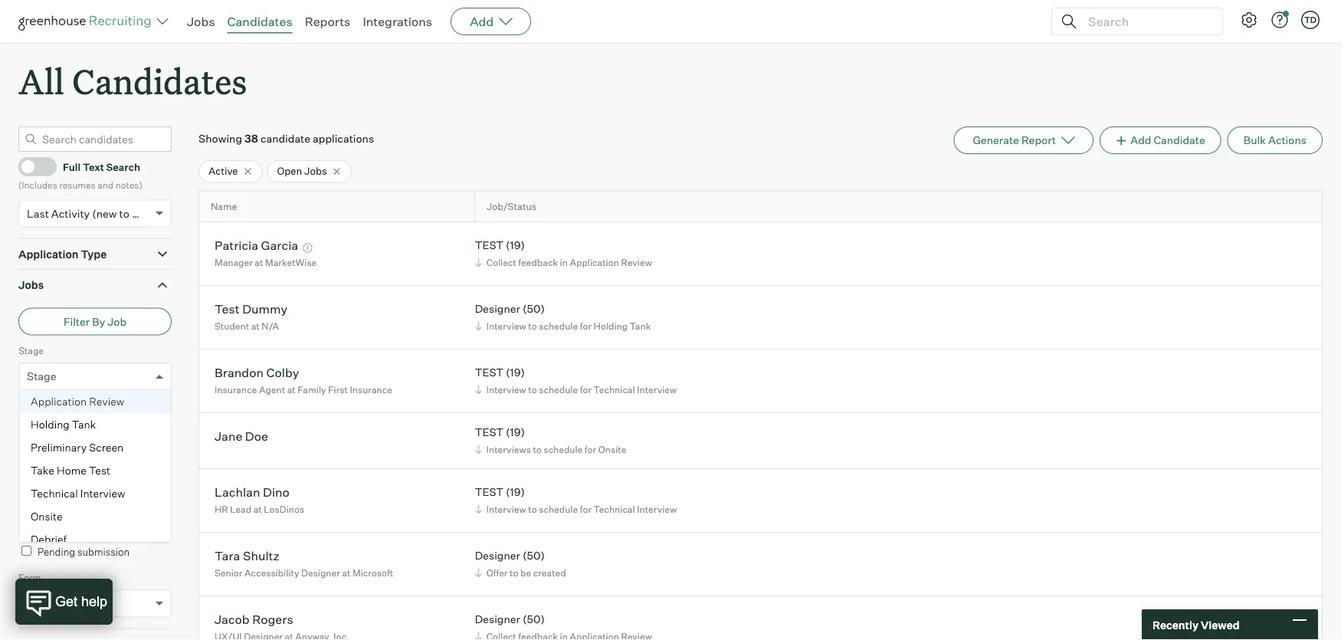 Task type: vqa. For each thing, say whether or not it's contained in the screenshot.


Task type: describe. For each thing, give the bounding box(es) containing it.
application for application type
[[18, 247, 79, 261]]

1 vertical spatial job post submitted
[[27, 485, 126, 499]]

full text search (includes resumes and notes)
[[18, 161, 143, 191]]

patricia garcia link
[[215, 237, 298, 255]]

collect
[[487, 257, 517, 268]]

active
[[209, 165, 238, 177]]

reached milestone
[[18, 403, 100, 414]]

open
[[277, 165, 302, 177]]

bulk actions
[[1244, 134, 1307, 147]]

accessibility
[[245, 567, 299, 579]]

at down patricia garcia link
[[255, 257, 263, 268]]

jacob rogers
[[215, 612, 293, 627]]

test dummy student at n/a
[[215, 301, 288, 332]]

tank inside designer (50) interview to schedule for holding tank
[[630, 320, 651, 332]]

be inside designer (50) offer to be created
[[521, 567, 531, 579]]

application type
[[18, 247, 107, 261]]

0 vertical spatial jobs
[[187, 14, 215, 29]]

report
[[1022, 134, 1056, 147]]

schedule inside test (19) interviews to schedule for onsite
[[544, 444, 583, 455]]

to
[[38, 519, 49, 531]]

candidate
[[1154, 134, 1206, 147]]

td button
[[1302, 11, 1320, 29]]

technical for brandon colby
[[594, 384, 635, 395]]

at inside brandon colby insurance agent at family first insurance
[[287, 384, 296, 395]]

select a form
[[27, 597, 95, 610]]

checkmark image
[[25, 161, 37, 171]]

Pending submission checkbox
[[21, 546, 31, 556]]

holding tank option
[[19, 413, 171, 436]]

1 vertical spatial jobs
[[304, 165, 327, 177]]

activity
[[51, 207, 90, 220]]

interview to schedule for technical interview link for dino
[[473, 502, 681, 516]]

test inside the 'test dummy student at n/a'
[[215, 301, 240, 316]]

patricia garcia has been in application review for more than 5 days image
[[301, 244, 315, 253]]

for for colby
[[580, 384, 592, 395]]

take
[[31, 464, 54, 477]]

senior
[[215, 567, 243, 579]]

bulk
[[1244, 134, 1266, 147]]

stage element
[[18, 343, 172, 551]]

(19) for hr lead at losdinos
[[506, 485, 525, 499]]

interview to schedule for technical interview link for colby
[[473, 382, 681, 397]]

full
[[63, 161, 81, 173]]

dummy
[[242, 301, 288, 316]]

take home test option
[[19, 459, 171, 482]]

tara shultz link
[[215, 548, 280, 566]]

test (19) collect feedback in application review
[[475, 239, 652, 268]]

marketwise
[[265, 257, 317, 268]]

a
[[61, 597, 67, 610]]

form element
[[18, 571, 172, 628]]

review inside test (19) collect feedback in application review
[[621, 257, 652, 268]]

for inside test (19) interviews to schedule for onsite
[[585, 444, 597, 455]]

candidate reports are now available! apply filters and select "view in app" element
[[954, 127, 1094, 154]]

onsite option
[[19, 505, 171, 528]]

designer (50) offer to be created
[[475, 549, 566, 579]]

technical inside "option"
[[31, 487, 78, 500]]

screen
[[89, 441, 124, 454]]

none field inside stage element
[[27, 364, 31, 390]]

jane doe link
[[215, 428, 268, 446]]

to for lachlan dino
[[528, 503, 537, 515]]

designer (50)
[[475, 613, 545, 626]]

brandon colby insurance agent at family first insurance
[[215, 365, 392, 395]]

(50) for test dummy
[[523, 302, 545, 316]]

reports link
[[305, 14, 351, 29]]

designer (50) interview to schedule for holding tank
[[475, 302, 651, 332]]

viewed
[[1201, 618, 1240, 632]]

doe
[[245, 428, 268, 444]]

last activity (new to old)
[[27, 207, 152, 220]]

at inside lachlan dino hr lead at losdinos
[[254, 503, 262, 515]]

all
[[18, 58, 64, 103]]

brandon
[[215, 365, 264, 380]]

hr
[[215, 503, 228, 515]]

reports
[[305, 14, 351, 29]]

filter by job
[[64, 315, 127, 328]]

td
[[1305, 15, 1317, 25]]

manager at marketwise
[[215, 257, 317, 268]]

showing 38 candidate applications
[[199, 132, 374, 145]]

test (19) interview to schedule for technical interview for dino
[[475, 485, 677, 515]]

interview to schedule for holding tank link
[[473, 319, 655, 333]]

jobs link
[[187, 14, 215, 29]]

by
[[92, 315, 105, 328]]

at inside the 'test dummy student at n/a'
[[251, 320, 260, 332]]

lachlan
[[215, 484, 260, 500]]

jacob rogers link
[[215, 612, 293, 629]]

old)
[[132, 207, 152, 220]]

tank inside option
[[72, 418, 96, 431]]

home
[[57, 464, 87, 477]]

student
[[215, 320, 249, 332]]

38
[[245, 132, 258, 145]]

to for test dummy
[[528, 320, 537, 332]]

candidate
[[261, 132, 311, 145]]

application for application review
[[31, 395, 87, 408]]

(19) for insurance agent at family first insurance
[[506, 366, 525, 379]]

last
[[27, 207, 49, 220]]

colby
[[266, 365, 299, 380]]

0 horizontal spatial form
[[18, 572, 41, 584]]

text
[[83, 161, 104, 173]]

take home test
[[31, 464, 110, 477]]

candidates link
[[227, 14, 293, 29]]

Search text field
[[1085, 10, 1209, 33]]

interview inside designer (50) interview to schedule for holding tank
[[487, 320, 526, 332]]

generate report
[[973, 134, 1056, 147]]

1 vertical spatial milestone
[[27, 428, 76, 441]]

n/a
[[262, 320, 279, 332]]

greenhouse recruiting image
[[18, 12, 156, 31]]

application inside test (19) collect feedback in application review
[[570, 257, 619, 268]]

2 vertical spatial jobs
[[18, 278, 44, 292]]

preliminary screen
[[31, 441, 124, 454]]

reached milestone element
[[18, 401, 172, 459]]

job/status
[[487, 201, 537, 212]]

0 vertical spatial submitted
[[58, 461, 103, 472]]

jane doe
[[215, 428, 268, 444]]

1 insurance from the left
[[215, 384, 257, 395]]

configure image
[[1240, 11, 1259, 29]]

lachlan dino link
[[215, 484, 290, 502]]

reached
[[18, 403, 56, 414]]

0 vertical spatial stage
[[18, 345, 44, 356]]

generate
[[973, 134, 1020, 147]]

family
[[298, 384, 326, 395]]

technical for lachlan dino
[[594, 503, 635, 515]]

pending submission
[[38, 546, 130, 558]]

preliminary
[[31, 441, 87, 454]]



Task type: locate. For each thing, give the bounding box(es) containing it.
losdinos
[[264, 503, 304, 515]]

schedule up test (19) interviews to schedule for onsite
[[539, 384, 578, 395]]

form down pending submission option
[[18, 572, 41, 584]]

designer up offer
[[475, 549, 520, 562]]

1 horizontal spatial form
[[69, 597, 95, 610]]

Search candidates field
[[18, 127, 172, 152]]

dino
[[263, 484, 290, 500]]

1 horizontal spatial test
[[215, 301, 240, 316]]

1 interview to schedule for technical interview link from the top
[[473, 382, 681, 397]]

lachlan dino hr lead at losdinos
[[215, 484, 304, 515]]

add for add candidate
[[1131, 134, 1152, 147]]

onsite inside option
[[31, 510, 63, 523]]

schedule down in
[[539, 320, 578, 332]]

1 test (19) interview to schedule for technical interview from the top
[[475, 366, 677, 395]]

1 vertical spatial test
[[89, 464, 110, 477]]

schedule inside designer (50) interview to schedule for holding tank
[[539, 320, 578, 332]]

1 horizontal spatial tank
[[630, 320, 651, 332]]

test for manager at marketwise
[[475, 239, 504, 252]]

notes)
[[115, 179, 143, 191]]

jobs right open
[[304, 165, 327, 177]]

1 (19) from the top
[[506, 239, 525, 252]]

4 (19) from the top
[[506, 485, 525, 499]]

0 vertical spatial test (19) interview to schedule for technical interview
[[475, 366, 677, 395]]

1 vertical spatial job
[[18, 461, 35, 472]]

td button
[[1299, 8, 1323, 32]]

review inside option
[[89, 395, 124, 408]]

schedule down interviews to schedule for onsite link
[[539, 503, 578, 515]]

schedule right interviews
[[544, 444, 583, 455]]

onsite inside test (19) interviews to schedule for onsite
[[599, 444, 627, 455]]

3 (19) from the top
[[506, 426, 525, 439]]

candidates right jobs link
[[227, 14, 293, 29]]

4 test from the top
[[475, 485, 504, 499]]

schedule for dummy
[[539, 320, 578, 332]]

form right a
[[69, 597, 95, 610]]

0 vertical spatial (50)
[[523, 302, 545, 316]]

interview to schedule for technical interview link up test (19) interviews to schedule for onsite
[[473, 382, 681, 397]]

0 vertical spatial add
[[470, 14, 494, 29]]

application review
[[31, 395, 124, 408]]

test dummy link
[[215, 301, 288, 319]]

(19) down interviews
[[506, 485, 525, 499]]

be left 'created'
[[521, 567, 531, 579]]

holding tank
[[31, 418, 96, 431]]

1 vertical spatial technical
[[31, 487, 78, 500]]

holding
[[594, 320, 628, 332], [31, 418, 70, 431]]

test
[[215, 301, 240, 316], [89, 464, 110, 477]]

technical interview option
[[19, 482, 171, 505]]

add
[[470, 14, 494, 29], [1131, 134, 1152, 147]]

designer right accessibility
[[301, 567, 340, 579]]

pending
[[38, 546, 75, 558]]

job
[[108, 315, 127, 328], [18, 461, 35, 472], [27, 485, 46, 499]]

insurance right first at the bottom of the page
[[350, 384, 392, 395]]

test (19) interview to schedule for technical interview for colby
[[475, 366, 677, 395]]

1 vertical spatial test (19) interview to schedule for technical interview
[[475, 485, 677, 515]]

designer for designer (50) interview to schedule for holding tank
[[475, 302, 520, 316]]

1 horizontal spatial onsite
[[599, 444, 627, 455]]

1 vertical spatial interview to schedule for technical interview link
[[473, 502, 681, 516]]

for
[[580, 320, 592, 332], [580, 384, 592, 395], [585, 444, 597, 455], [580, 503, 592, 515]]

application down last
[[18, 247, 79, 261]]

name
[[211, 201, 237, 212]]

microsoft
[[353, 567, 393, 579]]

garcia
[[261, 237, 298, 253]]

stage
[[18, 345, 44, 356], [27, 370, 56, 383]]

(19) down the interview to schedule for holding tank link
[[506, 366, 525, 379]]

feedback
[[519, 257, 558, 268]]

2 insurance from the left
[[350, 384, 392, 395]]

designer inside designer (50) offer to be created
[[475, 549, 520, 562]]

review right in
[[621, 257, 652, 268]]

interview to schedule for technical interview link down interviews to schedule for onsite link
[[473, 502, 681, 516]]

0 vertical spatial post
[[37, 461, 56, 472]]

interview inside 'technical interview' "option"
[[80, 487, 125, 500]]

be right to
[[51, 519, 63, 531]]

to
[[119, 207, 130, 220], [528, 320, 537, 332], [528, 384, 537, 395], [533, 444, 542, 455], [528, 503, 537, 515], [510, 567, 519, 579]]

0 vertical spatial job
[[108, 315, 127, 328]]

1 vertical spatial post
[[48, 485, 71, 499]]

1 horizontal spatial holding
[[594, 320, 628, 332]]

filter by job button
[[18, 308, 172, 336]]

patricia
[[215, 237, 258, 253]]

patricia garcia
[[215, 237, 298, 253]]

jobs down application type
[[18, 278, 44, 292]]

to be sent
[[38, 519, 85, 531]]

test down the preliminary screen option
[[89, 464, 110, 477]]

to up test (19) interviews to schedule for onsite
[[528, 384, 537, 395]]

jacob
[[215, 612, 250, 627]]

at inside 'tara shultz senior accessibility designer at microsoft'
[[342, 567, 351, 579]]

insurance down brandon
[[215, 384, 257, 395]]

add inside add popup button
[[470, 14, 494, 29]]

holding inside option
[[31, 418, 70, 431]]

job inside "button"
[[108, 315, 127, 328]]

for for dino
[[580, 503, 592, 515]]

1 vertical spatial add
[[1131, 134, 1152, 147]]

filter
[[64, 315, 90, 328]]

0 vertical spatial onsite
[[599, 444, 627, 455]]

0 vertical spatial review
[[621, 257, 652, 268]]

1 (50) from the top
[[523, 302, 545, 316]]

1 horizontal spatial review
[[621, 257, 652, 268]]

(19) inside test (19) collect feedback in application review
[[506, 239, 525, 252]]

brandon colby link
[[215, 365, 299, 382]]

to inside designer (50) interview to schedule for holding tank
[[528, 320, 537, 332]]

2 vertical spatial job
[[27, 485, 46, 499]]

bulk actions link
[[1228, 127, 1323, 154]]

test up student
[[215, 301, 240, 316]]

at
[[255, 257, 263, 268], [251, 320, 260, 332], [287, 384, 296, 395], [254, 503, 262, 515], [342, 567, 351, 579]]

collect feedback in application review link
[[473, 255, 656, 270]]

integrations
[[363, 14, 432, 29]]

1 vertical spatial submitted
[[73, 485, 126, 499]]

designer
[[475, 302, 520, 316], [475, 549, 520, 562], [301, 567, 340, 579], [475, 613, 520, 626]]

0 horizontal spatial review
[[89, 395, 124, 408]]

review
[[621, 257, 652, 268], [89, 395, 124, 408]]

last activity (new to old) option
[[27, 207, 152, 220]]

to inside test (19) interviews to schedule for onsite
[[533, 444, 542, 455]]

(19) for manager at marketwise
[[506, 239, 525, 252]]

integrations link
[[363, 14, 432, 29]]

2 vertical spatial (50)
[[523, 613, 545, 626]]

technical interview
[[31, 487, 125, 500]]

1 vertical spatial stage
[[27, 370, 56, 383]]

designer for designer (50)
[[475, 613, 520, 626]]

all candidates
[[18, 58, 247, 103]]

interviews to schedule for onsite link
[[473, 442, 630, 457]]

(19) up collect
[[506, 239, 525, 252]]

(new
[[92, 207, 117, 220]]

candidates
[[227, 14, 293, 29], [72, 58, 247, 103]]

(50) up the offer to be created link
[[523, 549, 545, 562]]

to up designer (50) offer to be created
[[528, 503, 537, 515]]

interview to schedule for technical interview link
[[473, 382, 681, 397], [473, 502, 681, 516]]

list box inside stage element
[[19, 390, 171, 551]]

add button
[[451, 8, 531, 35]]

applications
[[313, 132, 374, 145]]

designer down offer
[[475, 613, 520, 626]]

to right offer
[[510, 567, 519, 579]]

0 horizontal spatial be
[[51, 519, 63, 531]]

0 horizontal spatial holding
[[31, 418, 70, 431]]

submitted down preliminary screen
[[58, 461, 103, 472]]

2 interview to schedule for technical interview link from the top
[[473, 502, 681, 516]]

designer for designer (50) offer to be created
[[475, 549, 520, 562]]

and
[[98, 179, 113, 191]]

submitted down take home test option
[[73, 485, 126, 499]]

designer down collect
[[475, 302, 520, 316]]

milestone
[[58, 403, 100, 414], [27, 428, 76, 441]]

test (19) interview to schedule for technical interview down the interview to schedule for holding tank link
[[475, 366, 677, 395]]

job post submitted down preliminary
[[18, 461, 103, 472]]

schedule for colby
[[539, 384, 578, 395]]

1 vertical spatial review
[[89, 395, 124, 408]]

test (19) interviews to schedule for onsite
[[475, 426, 627, 455]]

actions
[[1269, 134, 1307, 147]]

(50) for tara shultz
[[523, 549, 545, 562]]

1 vertical spatial be
[[521, 567, 531, 579]]

milestone down reached milestone
[[27, 428, 76, 441]]

holding inside designer (50) interview to schedule for holding tank
[[594, 320, 628, 332]]

(50) inside designer (50) offer to be created
[[523, 549, 545, 562]]

0 horizontal spatial jobs
[[18, 278, 44, 292]]

for for dummy
[[580, 320, 592, 332]]

0 horizontal spatial tank
[[72, 418, 96, 431]]

1 vertical spatial form
[[69, 597, 95, 610]]

type
[[81, 247, 107, 261]]

job down take
[[27, 485, 46, 499]]

agent
[[259, 384, 285, 395]]

0 vertical spatial holding
[[594, 320, 628, 332]]

application up holding tank
[[31, 395, 87, 408]]

test
[[475, 239, 504, 252], [475, 366, 504, 379], [475, 426, 504, 439], [475, 485, 504, 499]]

0 vertical spatial form
[[18, 572, 41, 584]]

application review option
[[19, 390, 171, 413]]

test inside test (19) interviews to schedule for onsite
[[475, 426, 504, 439]]

application inside application review option
[[31, 395, 87, 408]]

to right interviews
[[533, 444, 542, 455]]

jobs
[[187, 14, 215, 29], [304, 165, 327, 177], [18, 278, 44, 292]]

job right by
[[108, 315, 127, 328]]

test for insurance agent at family first insurance
[[475, 366, 504, 379]]

offer to be created link
[[473, 566, 570, 580]]

to for brandon colby
[[528, 384, 537, 395]]

job post submitted down 'home'
[[27, 485, 126, 499]]

shultz
[[243, 548, 280, 563]]

debrief
[[31, 533, 67, 546]]

to for tara shultz
[[510, 567, 519, 579]]

debrief option
[[19, 528, 171, 551]]

(50) down the offer to be created link
[[523, 613, 545, 626]]

sent
[[65, 519, 85, 531]]

2 horizontal spatial jobs
[[304, 165, 327, 177]]

designer inside designer (50) interview to schedule for holding tank
[[475, 302, 520, 316]]

(19) up interviews
[[506, 426, 525, 439]]

to down feedback
[[528, 320, 537, 332]]

at left the microsoft
[[342, 567, 351, 579]]

0 vertical spatial milestone
[[58, 403, 100, 414]]

0 vertical spatial tank
[[630, 320, 651, 332]]

add for add
[[470, 14, 494, 29]]

schedule
[[539, 320, 578, 332], [539, 384, 578, 395], [544, 444, 583, 455], [539, 503, 578, 515]]

1 vertical spatial onsite
[[31, 510, 63, 523]]

3 (50) from the top
[[523, 613, 545, 626]]

designer inside 'tara shultz senior accessibility designer at microsoft'
[[301, 567, 340, 579]]

2 (19) from the top
[[506, 366, 525, 379]]

lead
[[230, 503, 252, 515]]

test inside test (19) collect feedback in application review
[[475, 239, 504, 252]]

1 vertical spatial holding
[[31, 418, 70, 431]]

0 horizontal spatial add
[[470, 14, 494, 29]]

post
[[37, 461, 56, 472], [48, 485, 71, 499]]

created
[[533, 567, 566, 579]]

0 horizontal spatial onsite
[[31, 510, 63, 523]]

at right lead
[[254, 503, 262, 515]]

to left old)
[[119, 207, 130, 220]]

0 vertical spatial interview to schedule for technical interview link
[[473, 382, 681, 397]]

resumes
[[59, 179, 96, 191]]

application right in
[[570, 257, 619, 268]]

at left "n/a"
[[251, 320, 260, 332]]

(50) inside designer (50) interview to schedule for holding tank
[[523, 302, 545, 316]]

0 horizontal spatial test
[[89, 464, 110, 477]]

1 vertical spatial (50)
[[523, 549, 545, 562]]

jobs left candidates link
[[187, 14, 215, 29]]

1 vertical spatial candidates
[[72, 58, 247, 103]]

job post submitted element
[[18, 459, 172, 517]]

test for hr lead at losdinos
[[475, 485, 504, 499]]

0 vertical spatial technical
[[594, 384, 635, 395]]

open jobs
[[277, 165, 327, 177]]

None field
[[27, 364, 31, 390]]

milestone up holding tank
[[58, 403, 100, 414]]

for inside designer (50) interview to schedule for holding tank
[[580, 320, 592, 332]]

schedule for dino
[[539, 503, 578, 515]]

select
[[27, 597, 58, 610]]

1 horizontal spatial jobs
[[187, 14, 215, 29]]

0 vertical spatial candidates
[[227, 14, 293, 29]]

rogers
[[252, 612, 293, 627]]

1 horizontal spatial add
[[1131, 134, 1152, 147]]

test (19) interview to schedule for technical interview down interviews to schedule for onsite link
[[475, 485, 677, 515]]

be
[[51, 519, 63, 531], [521, 567, 531, 579]]

1 horizontal spatial be
[[521, 567, 531, 579]]

at down colby
[[287, 384, 296, 395]]

1 test from the top
[[475, 239, 504, 252]]

2 vertical spatial technical
[[594, 503, 635, 515]]

2 (50) from the top
[[523, 549, 545, 562]]

insurance
[[215, 384, 257, 395], [350, 384, 392, 395]]

review up holding tank option
[[89, 395, 124, 408]]

list box containing application review
[[19, 390, 171, 551]]

post down preliminary
[[37, 461, 56, 472]]

2 test from the top
[[475, 366, 504, 379]]

test inside option
[[89, 464, 110, 477]]

0 horizontal spatial insurance
[[215, 384, 257, 395]]

0 vertical spatial job post submitted
[[18, 461, 103, 472]]

1 horizontal spatial insurance
[[350, 384, 392, 395]]

0 vertical spatial test
[[215, 301, 240, 316]]

recently viewed
[[1153, 618, 1240, 632]]

(19)
[[506, 239, 525, 252], [506, 366, 525, 379], [506, 426, 525, 439], [506, 485, 525, 499]]

search
[[106, 161, 140, 173]]

(50) up the interview to schedule for holding tank link
[[523, 302, 545, 316]]

recently
[[1153, 618, 1199, 632]]

candidates down jobs link
[[72, 58, 247, 103]]

to inside designer (50) offer to be created
[[510, 567, 519, 579]]

1 vertical spatial tank
[[72, 418, 96, 431]]

job down preliminary
[[18, 461, 35, 472]]

2 test (19) interview to schedule for technical interview from the top
[[475, 485, 677, 515]]

preliminary screen option
[[19, 436, 171, 459]]

add inside "add candidate" link
[[1131, 134, 1152, 147]]

0 vertical spatial be
[[51, 519, 63, 531]]

list box
[[19, 390, 171, 551]]

first
[[328, 384, 348, 395]]

post down take home test
[[48, 485, 71, 499]]

in
[[560, 257, 568, 268]]

3 test from the top
[[475, 426, 504, 439]]

(19) inside test (19) interviews to schedule for onsite
[[506, 426, 525, 439]]

generate report button
[[954, 127, 1094, 154]]

interviews
[[487, 444, 531, 455]]



